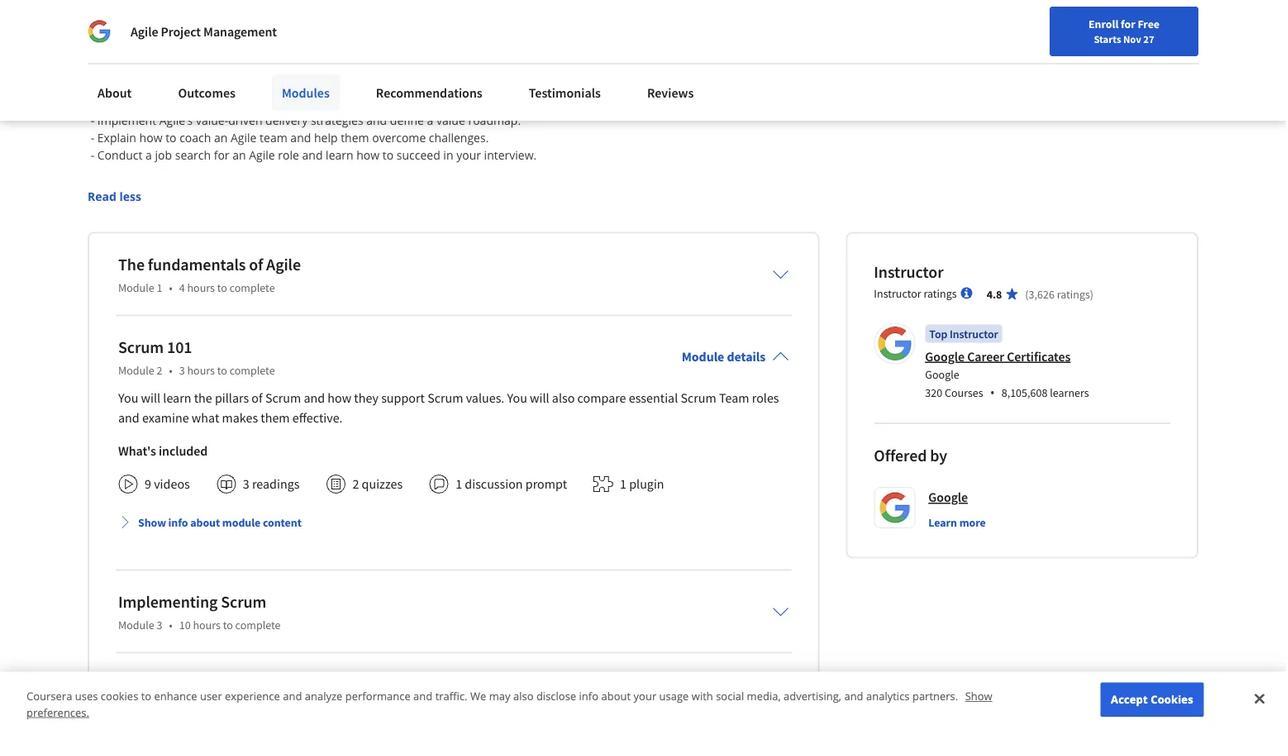 Task type: locate. For each thing, give the bounding box(es) containing it.
1 left 'discussion'
[[456, 476, 462, 493]]

101
[[167, 337, 192, 358]]

complete down fundamentals
[[230, 280, 275, 295]]

user
[[200, 689, 222, 704]]

2 vertical spatial complete
[[235, 618, 281, 633]]

you right values.
[[507, 390, 527, 407]]

2 up examine
[[157, 363, 162, 378]]

google
[[926, 349, 965, 365], [926, 368, 960, 383], [929, 490, 968, 506]]

module
[[118, 280, 154, 295], [682, 349, 725, 366], [118, 363, 154, 378], [118, 618, 154, 633]]

instructor up career
[[950, 327, 999, 342]]

3 down 101
[[179, 363, 185, 378]]

support
[[381, 390, 425, 407]]

uses
[[75, 689, 98, 704]]

1 vertical spatial complete
[[230, 363, 275, 378]]

1 vertical spatial hours
[[187, 363, 215, 378]]

1 discussion prompt
[[456, 476, 567, 493]]

1 vertical spatial instructor
[[874, 286, 922, 301]]

1 horizontal spatial 3
[[179, 363, 185, 378]]

0 horizontal spatial 1
[[157, 280, 162, 295]]

complete up pillars
[[230, 363, 275, 378]]

module
[[222, 515, 261, 530]]

and up what's
[[118, 410, 139, 427]]

0 horizontal spatial also
[[513, 689, 534, 704]]

you will learn the pillars of scrum and how they support scrum values. you will also compare essential scrum team roles and examine what makes them effective.
[[118, 390, 779, 427]]

show down 9
[[138, 515, 166, 530]]

1 left 4
[[157, 280, 162, 295]]

also
[[552, 390, 575, 407], [513, 689, 534, 704]]

career
[[968, 349, 1005, 365]]

hours inside 'scrum 101 module 2 • 3 hours to complete'
[[187, 363, 215, 378]]

• left the 10
[[169, 618, 173, 633]]

menu item
[[940, 17, 1046, 70]]

enhance
[[154, 689, 197, 704]]

cookies
[[101, 689, 138, 704]]

to inside privacy alert dialog
[[141, 689, 151, 704]]

also left compare
[[552, 390, 575, 407]]

1 horizontal spatial also
[[552, 390, 575, 407]]

1 vertical spatial info
[[579, 689, 599, 704]]

• right "courses" at the bottom right of the page
[[990, 384, 995, 402]]

info down videos at bottom
[[168, 515, 188, 530]]

hours up the
[[187, 363, 215, 378]]

module inside 'scrum 101 module 2 • 3 hours to complete'
[[118, 363, 154, 378]]

1 horizontal spatial show
[[966, 689, 993, 704]]

0 horizontal spatial show
[[138, 515, 166, 530]]

plugin
[[629, 476, 664, 493]]

1 vertical spatial also
[[513, 689, 534, 704]]

0 vertical spatial also
[[552, 390, 575, 407]]

to right 'cookies'
[[141, 689, 151, 704]]

• inside implementing scrum module 3 • 10 hours to complete
[[169, 618, 173, 633]]

will up examine
[[141, 390, 161, 407]]

essential
[[629, 390, 678, 407]]

instructor
[[874, 262, 944, 283], [874, 286, 922, 301], [950, 327, 999, 342]]

0 horizontal spatial will
[[141, 390, 161, 407]]

content
[[263, 515, 302, 530]]

• down 101
[[169, 363, 173, 378]]

prompt
[[526, 476, 567, 493]]

read less button
[[88, 188, 141, 205]]

2 left 'quizzes'
[[353, 476, 359, 493]]

hours inside "the fundamentals of agile module 1 • 4 hours to complete"
[[187, 280, 215, 295]]

• left 4
[[169, 280, 173, 295]]

None search field
[[236, 10, 600, 43]]

of
[[249, 254, 263, 275], [252, 390, 263, 407]]

1 horizontal spatial 1
[[456, 476, 462, 493]]

about left your
[[602, 689, 631, 704]]

2
[[157, 363, 162, 378], [353, 476, 359, 493]]

show for show info about module content
[[138, 515, 166, 530]]

show for show preferences.
[[966, 689, 993, 704]]

0 vertical spatial complete
[[230, 280, 275, 295]]

testimonials
[[529, 84, 601, 101]]

scrum left the team
[[681, 390, 717, 407]]

info
[[168, 515, 188, 530], [579, 689, 599, 704]]

2 horizontal spatial 3
[[243, 476, 249, 493]]

0 horizontal spatial about
[[190, 515, 220, 530]]

1 horizontal spatial ratings
[[1057, 287, 1091, 302]]

• inside top instructor google career certificates google 320 courses • 8,105,608 learners
[[990, 384, 995, 402]]

modules link
[[272, 74, 340, 111]]

also right may
[[513, 689, 534, 704]]

hours
[[187, 280, 215, 295], [187, 363, 215, 378], [193, 618, 221, 633]]

3 left readings
[[243, 476, 249, 493]]

google career certificates image
[[877, 326, 913, 362]]

0 horizontal spatial you
[[118, 390, 138, 407]]

by
[[930, 446, 948, 467]]

2 vertical spatial 3
[[157, 618, 162, 633]]

ratings
[[924, 286, 957, 301], [1057, 287, 1091, 302]]

module down the
[[118, 280, 154, 295]]

1 horizontal spatial info
[[579, 689, 599, 704]]

2 vertical spatial instructor
[[950, 327, 999, 342]]

show inside show preferences.
[[966, 689, 993, 704]]

we
[[470, 689, 486, 704]]

9
[[145, 476, 151, 493]]

1 vertical spatial 2
[[353, 476, 359, 493]]

3 down implementing
[[157, 618, 162, 633]]

of inside "the fundamentals of agile module 1 • 4 hours to complete"
[[249, 254, 263, 275]]

2 vertical spatial hours
[[193, 618, 221, 633]]

will right values.
[[530, 390, 550, 407]]

module inside implementing scrum module 3 • 10 hours to complete
[[118, 618, 154, 633]]

1 vertical spatial of
[[252, 390, 263, 407]]

complete
[[230, 280, 275, 295], [230, 363, 275, 378], [235, 618, 281, 633]]

0 vertical spatial show
[[138, 515, 166, 530]]

ratings right 3,626
[[1057, 287, 1091, 302]]

modules
[[282, 84, 330, 101]]

module left details
[[682, 349, 725, 366]]

0 vertical spatial hours
[[187, 280, 215, 295]]

1 vertical spatial about
[[602, 689, 631, 704]]

0 vertical spatial info
[[168, 515, 188, 530]]

1 inside "the fundamentals of agile module 1 • 4 hours to complete"
[[157, 280, 162, 295]]

details
[[727, 349, 766, 366]]

complete inside "the fundamentals of agile module 1 • 4 hours to complete"
[[230, 280, 275, 295]]

learn
[[163, 390, 191, 407]]

0 vertical spatial google
[[926, 349, 965, 365]]

read
[[88, 189, 116, 204]]

module up examine
[[118, 363, 154, 378]]

info right disclose
[[579, 689, 599, 704]]

to
[[217, 280, 227, 295], [217, 363, 227, 378], [223, 618, 233, 633], [141, 689, 151, 704]]

0 horizontal spatial 3
[[157, 618, 162, 633]]

ratings up top
[[924, 286, 957, 301]]

what's
[[118, 443, 156, 460]]

complete inside 'scrum 101 module 2 • 3 hours to complete'
[[230, 363, 275, 378]]

offered by
[[874, 446, 948, 467]]

to inside 'scrum 101 module 2 • 3 hours to complete'
[[217, 363, 227, 378]]

to down fundamentals
[[217, 280, 227, 295]]

0 vertical spatial 2
[[157, 363, 162, 378]]

0 vertical spatial instructor
[[874, 262, 944, 283]]

you
[[118, 390, 138, 407], [507, 390, 527, 407]]

hours right the 10
[[193, 618, 221, 633]]

project
[[161, 23, 201, 40]]

2 inside 'scrum 101 module 2 • 3 hours to complete'
[[157, 363, 162, 378]]

complete inside implementing scrum module 3 • 10 hours to complete
[[235, 618, 281, 633]]

traffic.
[[435, 689, 468, 704]]

3 inside implementing scrum module 3 • 10 hours to complete
[[157, 618, 162, 633]]

of right fundamentals
[[249, 254, 263, 275]]

show info about module content button
[[112, 508, 308, 538]]

analytics
[[867, 689, 910, 704]]

the fundamentals of agile module 1 • 4 hours to complete
[[118, 254, 301, 295]]

info inside privacy alert dialog
[[579, 689, 599, 704]]

also inside you will learn the pillars of scrum and how they support scrum values. you will also compare essential scrum team roles and examine what makes them effective.
[[552, 390, 575, 407]]

instructor inside top instructor google career certificates google 320 courses • 8,105,608 learners
[[950, 327, 999, 342]]

1 left plugin
[[620, 476, 627, 493]]

4.8
[[987, 287, 1002, 302]]

instructor up google career certificates image
[[874, 286, 922, 301]]

hours right 4
[[187, 280, 215, 295]]

of right pillars
[[252, 390, 263, 407]]

1 will from the left
[[141, 390, 161, 407]]

enroll for free starts nov 27
[[1089, 17, 1160, 45]]

less
[[119, 189, 141, 204]]

to up pillars
[[217, 363, 227, 378]]

0 vertical spatial 3
[[179, 363, 185, 378]]

scrum inside implementing scrum module 3 • 10 hours to complete
[[221, 592, 267, 612]]

1 horizontal spatial about
[[602, 689, 631, 704]]

what's included
[[118, 443, 208, 460]]

1 vertical spatial agile
[[266, 254, 301, 275]]

show preferences.
[[26, 689, 993, 720]]

certificates
[[1007, 349, 1071, 365]]

management
[[204, 23, 277, 40]]

1 horizontal spatial agile
[[266, 254, 301, 275]]

about left module
[[190, 515, 220, 530]]

google up 320
[[926, 368, 960, 383]]

the
[[118, 254, 145, 275]]

top instructor google career certificates google 320 courses • 8,105,608 learners
[[926, 327, 1090, 402]]

you left learn
[[118, 390, 138, 407]]

1 horizontal spatial will
[[530, 390, 550, 407]]

complete for implementing scrum
[[235, 618, 281, 633]]

and left traffic.
[[414, 689, 433, 704]]

scrum up them
[[265, 390, 301, 407]]

outcomes
[[178, 84, 236, 101]]

show right partners.
[[966, 689, 993, 704]]

2 horizontal spatial 1
[[620, 476, 627, 493]]

module inside "the fundamentals of agile module 1 • 4 hours to complete"
[[118, 280, 154, 295]]

complete up experience
[[235, 618, 281, 633]]

hours for 101
[[187, 363, 215, 378]]

coursera uses cookies to enhance user experience and analyze performance and traffic. we may also disclose info about your usage with social media, advertising, and analytics partners.
[[26, 689, 961, 704]]

1 you from the left
[[118, 390, 138, 407]]

3
[[179, 363, 185, 378], [243, 476, 249, 493], [157, 618, 162, 633]]

info inside 'dropdown button'
[[168, 515, 188, 530]]

top
[[930, 327, 948, 342]]

analyze
[[305, 689, 343, 704]]

makes
[[222, 410, 258, 427]]

0 horizontal spatial agile
[[131, 23, 158, 40]]

to right the 10
[[223, 618, 233, 633]]

show inside 'dropdown button'
[[138, 515, 166, 530]]

google down top
[[926, 349, 965, 365]]

0 horizontal spatial ratings
[[924, 286, 957, 301]]

google image
[[88, 20, 111, 43]]

scrum right implementing
[[221, 592, 267, 612]]

1 for 1 discussion prompt
[[456, 476, 462, 493]]

scrum 101 module 2 • 3 hours to complete
[[118, 337, 275, 378]]

0 vertical spatial about
[[190, 515, 220, 530]]

hours inside implementing scrum module 3 • 10 hours to complete
[[193, 618, 221, 633]]

0 horizontal spatial info
[[168, 515, 188, 530]]

0 vertical spatial of
[[249, 254, 263, 275]]

1 vertical spatial show
[[966, 689, 993, 704]]

2 vertical spatial google
[[929, 490, 968, 506]]

readings
[[252, 476, 300, 493]]

1 horizontal spatial you
[[507, 390, 527, 407]]

agile
[[131, 23, 158, 40], [266, 254, 301, 275]]

0 horizontal spatial 2
[[157, 363, 162, 378]]

hours for scrum
[[193, 618, 221, 633]]

google up learn
[[929, 490, 968, 506]]

scrum left 101
[[118, 337, 164, 358]]

of inside you will learn the pillars of scrum and how they support scrum values. you will also compare essential scrum team roles and examine what makes them effective.
[[252, 390, 263, 407]]

module down implementing
[[118, 618, 154, 633]]

and left analyze
[[283, 689, 302, 704]]

1 vertical spatial 3
[[243, 476, 249, 493]]

instructor up instructor ratings
[[874, 262, 944, 283]]



Task type: vqa. For each thing, say whether or not it's contained in the screenshot.
Show preferences. Link on the bottom of the page
yes



Task type: describe. For each thing, give the bounding box(es) containing it.
usage
[[659, 689, 689, 704]]

agile inside "the fundamentals of agile module 1 • 4 hours to complete"
[[266, 254, 301, 275]]

enroll
[[1089, 17, 1119, 31]]

and left analytics
[[845, 689, 864, 704]]

8,105,608
[[1002, 386, 1048, 401]]

(
[[1026, 287, 1029, 302]]

1 vertical spatial google
[[926, 368, 960, 383]]

• inside 'scrum 101 module 2 • 3 hours to complete'
[[169, 363, 173, 378]]

( 3,626 ratings )
[[1026, 287, 1094, 302]]

reviews link
[[637, 74, 704, 111]]

accept
[[1111, 692, 1148, 707]]

4
[[179, 280, 185, 295]]

320
[[926, 386, 943, 401]]

to inside implementing scrum module 3 • 10 hours to complete
[[223, 618, 233, 633]]

1 for 1 plugin
[[620, 476, 627, 493]]

examine
[[142, 410, 189, 427]]

values.
[[466, 390, 505, 407]]

more
[[960, 515, 986, 530]]

included
[[159, 443, 208, 460]]

learn
[[929, 515, 957, 530]]

accept cookies
[[1111, 692, 1194, 707]]

advertising,
[[784, 689, 842, 704]]

about link
[[88, 74, 142, 111]]

1 plugin
[[620, 476, 664, 493]]

module details
[[682, 349, 766, 366]]

10
[[179, 618, 191, 633]]

effective.
[[293, 410, 343, 427]]

social
[[716, 689, 744, 704]]

accept cookies button
[[1101, 683, 1204, 717]]

also inside privacy alert dialog
[[513, 689, 534, 704]]

2 will from the left
[[530, 390, 550, 407]]

• inside "the fundamentals of agile module 1 • 4 hours to complete"
[[169, 280, 173, 295]]

google career certificates link
[[926, 349, 1071, 365]]

complete for scrum 101
[[230, 363, 275, 378]]

3 readings
[[243, 476, 300, 493]]

recommendations link
[[366, 74, 493, 111]]

for
[[1121, 17, 1136, 31]]

discussion
[[465, 476, 523, 493]]

coursera
[[26, 689, 72, 704]]

may
[[489, 689, 511, 704]]

instructor ratings
[[874, 286, 957, 301]]

courses
[[945, 386, 984, 401]]

implementing
[[118, 592, 218, 612]]

show notifications image
[[1063, 21, 1083, 41]]

chat with us image
[[1240, 684, 1267, 710]]

27
[[1144, 32, 1155, 45]]

scrum inside 'scrum 101 module 2 • 3 hours to complete'
[[118, 337, 164, 358]]

about inside 'dropdown button'
[[190, 515, 220, 530]]

videos
[[154, 476, 190, 493]]

about
[[98, 84, 132, 101]]

google link
[[929, 488, 968, 508]]

media,
[[747, 689, 781, 704]]

implementing scrum module 3 • 10 hours to complete
[[118, 592, 281, 633]]

recommendations
[[376, 84, 483, 101]]

testimonials link
[[519, 74, 611, 111]]

what
[[192, 410, 219, 427]]

your
[[634, 689, 657, 704]]

to inside "the fundamentals of agile module 1 • 4 hours to complete"
[[217, 280, 227, 295]]

3 inside 'scrum 101 module 2 • 3 hours to complete'
[[179, 363, 185, 378]]

)
[[1091, 287, 1094, 302]]

show preferences. link
[[26, 689, 993, 720]]

agile project management
[[131, 23, 277, 40]]

read less
[[88, 189, 141, 204]]

fundamentals
[[148, 254, 246, 275]]

0 vertical spatial agile
[[131, 23, 158, 40]]

instructor for instructor ratings
[[874, 286, 922, 301]]

privacy alert dialog
[[0, 672, 1287, 730]]

coursera image
[[20, 13, 125, 40]]

learn more
[[929, 515, 986, 530]]

scrum left values.
[[428, 390, 463, 407]]

the
[[194, 390, 212, 407]]

free
[[1138, 17, 1160, 31]]

they
[[354, 390, 379, 407]]

them
[[261, 410, 290, 427]]

learn more button
[[929, 515, 986, 531]]

reviews
[[647, 84, 694, 101]]

performance
[[345, 689, 411, 704]]

about inside privacy alert dialog
[[602, 689, 631, 704]]

how
[[328, 390, 352, 407]]

starts
[[1094, 32, 1122, 45]]

1 horizontal spatial 2
[[353, 476, 359, 493]]

2 you from the left
[[507, 390, 527, 407]]

learners
[[1050, 386, 1090, 401]]

partners.
[[913, 689, 959, 704]]

show info about module content
[[138, 515, 302, 530]]

pillars
[[215, 390, 249, 407]]

disclose
[[537, 689, 577, 704]]

and up effective.
[[304, 390, 325, 407]]

compare
[[578, 390, 626, 407]]

instructor for instructor
[[874, 262, 944, 283]]

team
[[719, 390, 750, 407]]

2 quizzes
[[353, 476, 403, 493]]

outcomes link
[[168, 74, 245, 111]]

experience
[[225, 689, 280, 704]]

preferences.
[[26, 705, 89, 720]]

with
[[692, 689, 713, 704]]

cookies
[[1151, 692, 1194, 707]]



